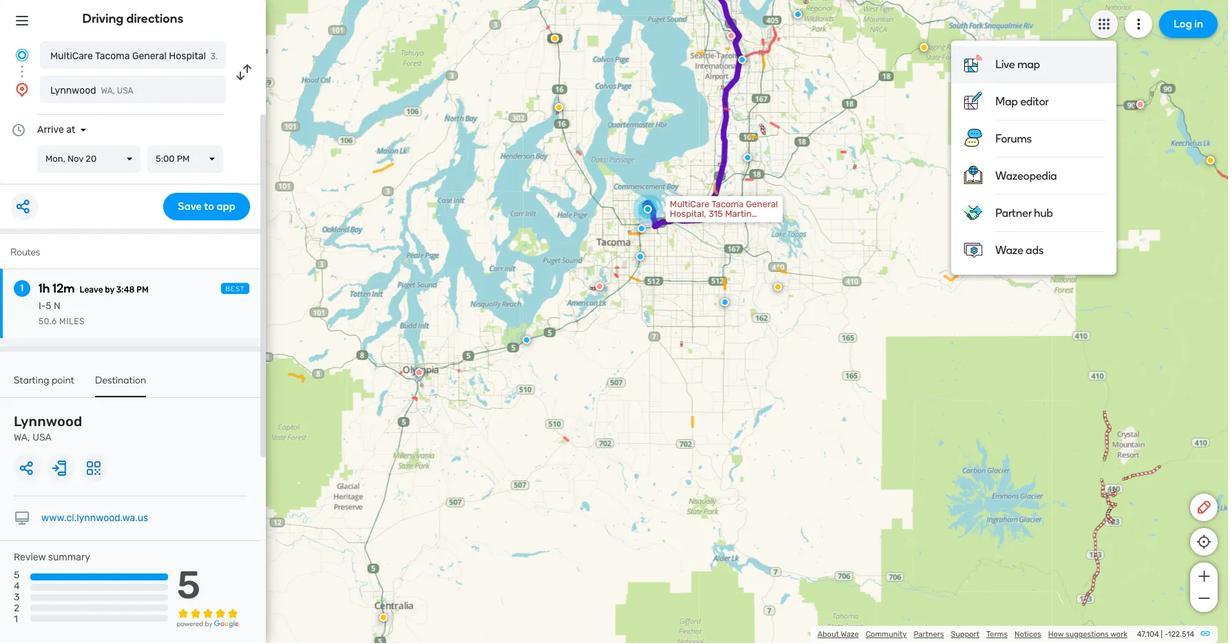 Task type: locate. For each thing, give the bounding box(es) containing it.
i-
[[39, 300, 46, 312]]

1 vertical spatial lynnwood wa, usa
[[14, 414, 82, 444]]

-
[[1165, 631, 1169, 640]]

hazard image
[[920, 43, 929, 52], [555, 103, 563, 112], [1207, 156, 1215, 165], [774, 283, 783, 291]]

1 vertical spatial wa,
[[14, 432, 30, 444]]

0 vertical spatial usa
[[117, 86, 133, 96]]

i-5 n 50.6 miles
[[39, 300, 85, 327]]

wa,
[[101, 86, 115, 96], [14, 432, 30, 444]]

lynnwood down multicare
[[50, 85, 96, 96]]

pm right 5:00
[[177, 154, 190, 164]]

pm right 3:48
[[137, 285, 149, 295]]

arrive
[[37, 124, 64, 136]]

0 vertical spatial pm
[[177, 154, 190, 164]]

0 vertical spatial 1
[[20, 283, 24, 294]]

|
[[1162, 631, 1163, 640]]

0 vertical spatial hazard image
[[551, 34, 559, 43]]

wa, down starting point button
[[14, 432, 30, 444]]

1 vertical spatial pm
[[137, 285, 149, 295]]

5 inside 5 4 3 2 1
[[14, 570, 20, 582]]

www.ci.lynnwood.wa.us
[[41, 513, 148, 524]]

hazard image
[[551, 34, 559, 43], [379, 614, 388, 622]]

multicare tacoma general hospital
[[50, 50, 206, 62]]

destination
[[95, 375, 146, 387]]

0 vertical spatial road closed image
[[727, 32, 736, 40]]

1 horizontal spatial hazard image
[[551, 34, 559, 43]]

wa, down tacoma
[[101, 86, 115, 96]]

1 vertical spatial usa
[[32, 432, 52, 444]]

1 down 3
[[14, 614, 18, 626]]

lynnwood wa, usa
[[50, 85, 133, 96], [14, 414, 82, 444]]

notices link
[[1015, 631, 1042, 640]]

5 4 3 2 1
[[14, 570, 20, 626]]

pm inside list box
[[177, 154, 190, 164]]

lynnwood wa, usa down starting point button
[[14, 414, 82, 444]]

zoom in image
[[1196, 569, 1213, 585]]

pm
[[177, 154, 190, 164], [137, 285, 149, 295]]

location image
[[14, 81, 30, 98]]

1 horizontal spatial road closed image
[[596, 282, 604, 291]]

computer image
[[14, 511, 30, 527]]

pencil image
[[1196, 500, 1213, 516]]

1 horizontal spatial wa,
[[101, 86, 115, 96]]

1 vertical spatial road closed image
[[596, 282, 604, 291]]

current location image
[[14, 47, 30, 63]]

0 vertical spatial wa,
[[101, 86, 115, 96]]

0 horizontal spatial 5
[[14, 570, 20, 582]]

multicare
[[50, 50, 93, 62]]

1 horizontal spatial usa
[[117, 86, 133, 96]]

summary
[[48, 552, 90, 564]]

lynnwood wa, usa down multicare
[[50, 85, 133, 96]]

support link
[[951, 631, 980, 640]]

notices
[[1015, 631, 1042, 640]]

lynnwood down starting point button
[[14, 414, 82, 430]]

suggestions
[[1066, 631, 1109, 640]]

0 horizontal spatial hazard image
[[379, 614, 388, 622]]

community link
[[866, 631, 907, 640]]

5
[[46, 300, 51, 312], [177, 563, 201, 609], [14, 570, 20, 582]]

5 for 5
[[177, 563, 201, 609]]

work
[[1111, 631, 1128, 640]]

47.104
[[1138, 631, 1160, 640]]

starting point
[[14, 375, 74, 387]]

1
[[20, 283, 24, 294], [14, 614, 18, 626]]

5:00 pm
[[156, 154, 190, 164]]

0 horizontal spatial pm
[[137, 285, 149, 295]]

at
[[66, 124, 75, 136]]

road closed image
[[727, 32, 736, 40], [596, 282, 604, 291], [415, 369, 424, 377]]

2 horizontal spatial 5
[[177, 563, 201, 609]]

usa down starting point button
[[32, 432, 52, 444]]

police image
[[794, 10, 803, 18], [638, 225, 646, 233], [637, 253, 645, 261], [721, 298, 730, 307], [523, 336, 531, 344]]

n
[[54, 300, 61, 312]]

usa down multicare tacoma general hospital
[[117, 86, 133, 96]]

0 horizontal spatial 1
[[14, 614, 18, 626]]

5 inside i-5 n 50.6 miles
[[46, 300, 51, 312]]

lynnwood
[[50, 85, 96, 96], [14, 414, 82, 430]]

multicare tacoma general hospital button
[[40, 41, 226, 69]]

1 horizontal spatial 1
[[20, 283, 24, 294]]

partners link
[[914, 631, 945, 640]]

usa
[[117, 86, 133, 96], [32, 432, 52, 444]]

2 vertical spatial road closed image
[[415, 369, 424, 377]]

destination button
[[95, 375, 146, 398]]

police image
[[739, 56, 747, 64], [744, 154, 752, 162]]

mon,
[[45, 154, 65, 164]]

community
[[866, 631, 907, 640]]

1 horizontal spatial pm
[[177, 154, 190, 164]]

about waze link
[[818, 631, 859, 640]]

1 left 1h
[[20, 283, 24, 294]]

support
[[951, 631, 980, 640]]

mon, nov 20
[[45, 154, 97, 164]]

4
[[14, 581, 20, 593]]

arrive at
[[37, 124, 75, 136]]

47.104 | -122.514
[[1138, 631, 1195, 640]]

1 vertical spatial 1
[[14, 614, 18, 626]]

2
[[14, 603, 19, 615]]

road closed image
[[1137, 100, 1145, 109]]

1 horizontal spatial 5
[[46, 300, 51, 312]]



Task type: describe. For each thing, give the bounding box(es) containing it.
starting point button
[[14, 375, 74, 396]]

terms link
[[987, 631, 1008, 640]]

directions
[[126, 11, 184, 26]]

0 vertical spatial lynnwood wa, usa
[[50, 85, 133, 96]]

miles
[[59, 317, 85, 327]]

50.6
[[39, 317, 57, 327]]

0 horizontal spatial usa
[[32, 432, 52, 444]]

5:00
[[156, 154, 175, 164]]

about
[[818, 631, 839, 640]]

zoom out image
[[1196, 591, 1213, 607]]

1 vertical spatial police image
[[744, 154, 752, 162]]

routes
[[10, 247, 40, 258]]

how
[[1049, 631, 1064, 640]]

about waze community partners support terms notices how suggestions work
[[818, 631, 1128, 640]]

5:00 pm list box
[[147, 145, 223, 173]]

driving directions
[[82, 11, 184, 26]]

how suggestions work link
[[1049, 631, 1128, 640]]

1h
[[39, 281, 50, 296]]

waze
[[841, 631, 859, 640]]

3
[[14, 592, 20, 604]]

by
[[105, 285, 114, 295]]

1 vertical spatial lynnwood
[[14, 414, 82, 430]]

0 horizontal spatial road closed image
[[415, 369, 424, 377]]

leave
[[80, 285, 103, 295]]

www.ci.lynnwood.wa.us link
[[41, 513, 148, 524]]

review summary
[[14, 552, 90, 564]]

1 inside 5 4 3 2 1
[[14, 614, 18, 626]]

best
[[225, 285, 245, 294]]

hospital
[[169, 50, 206, 62]]

3:48
[[116, 285, 135, 295]]

1h 12m leave by 3:48 pm
[[39, 281, 149, 296]]

0 vertical spatial lynnwood
[[50, 85, 96, 96]]

review
[[14, 552, 46, 564]]

0 vertical spatial police image
[[739, 56, 747, 64]]

general
[[132, 50, 167, 62]]

122.514
[[1169, 631, 1195, 640]]

pm inside the 1h 12m leave by 3:48 pm
[[137, 285, 149, 295]]

point
[[52, 375, 74, 387]]

clock image
[[10, 122, 27, 139]]

20
[[86, 154, 97, 164]]

mon, nov 20 list box
[[37, 145, 141, 173]]

5 for 5 4 3 2 1
[[14, 570, 20, 582]]

12m
[[53, 281, 75, 296]]

link image
[[1201, 629, 1212, 640]]

tacoma
[[95, 50, 130, 62]]

nov
[[68, 154, 84, 164]]

2 horizontal spatial road closed image
[[727, 32, 736, 40]]

terms
[[987, 631, 1008, 640]]

driving
[[82, 11, 124, 26]]

starting
[[14, 375, 49, 387]]

0 horizontal spatial wa,
[[14, 432, 30, 444]]

partners
[[914, 631, 945, 640]]

1 vertical spatial hazard image
[[379, 614, 388, 622]]



Task type: vqa. For each thing, say whether or not it's contained in the screenshot.
Community link
yes



